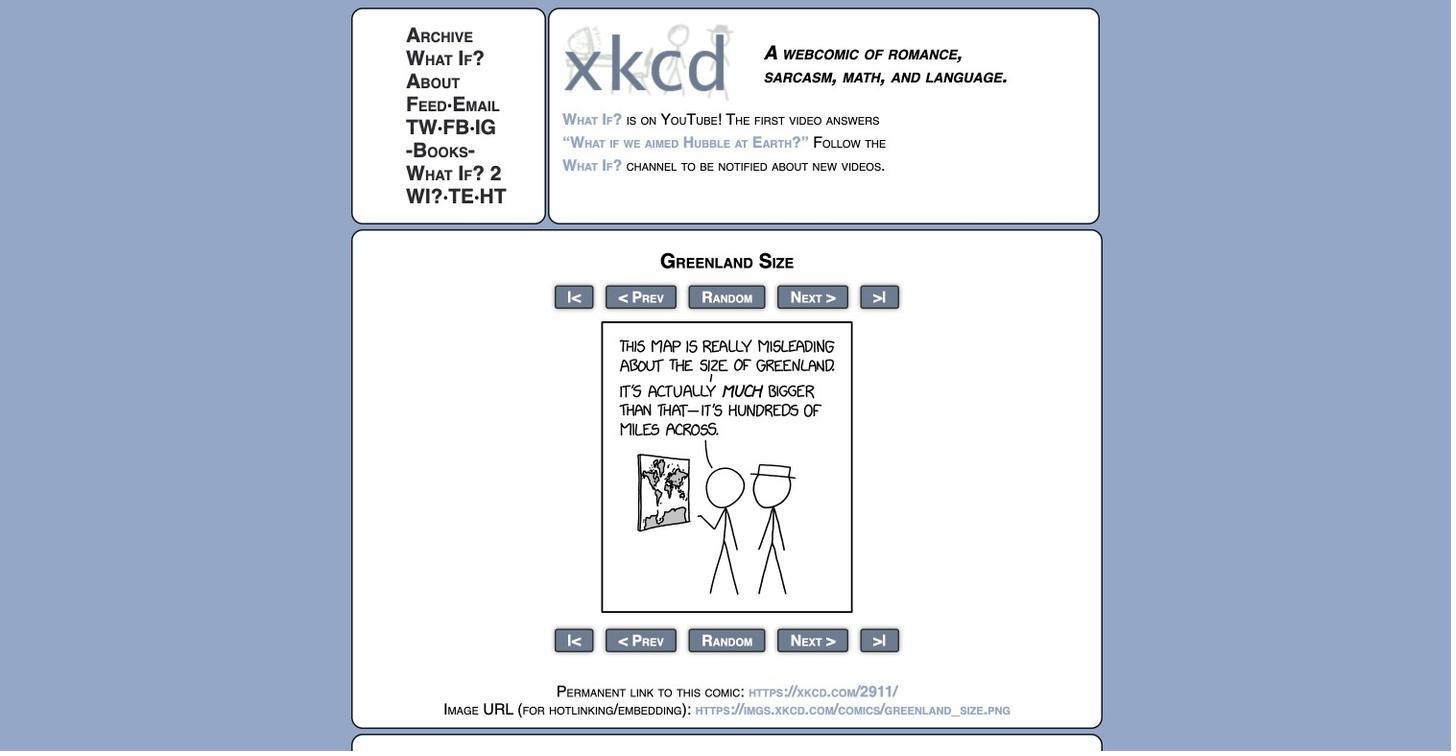 Task type: describe. For each thing, give the bounding box(es) containing it.
xkcd.com logo image
[[562, 22, 740, 102]]



Task type: locate. For each thing, give the bounding box(es) containing it.
greenland size image
[[601, 322, 853, 613]]



Task type: vqa. For each thing, say whether or not it's contained in the screenshot.
Greenland Size 'image'
yes



